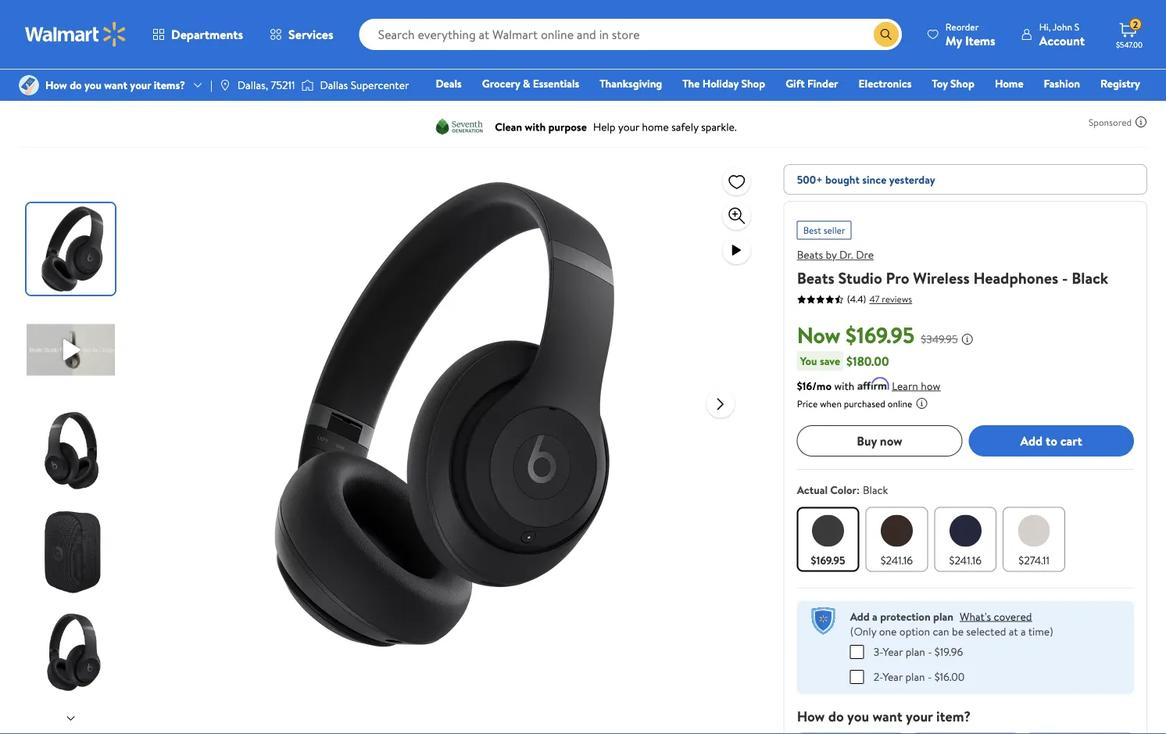 Task type: vqa. For each thing, say whether or not it's contained in the screenshot.
Add within the Add a protection plan What's covered (Only one option can be selected at a time)
yes



Task type: describe. For each thing, give the bounding box(es) containing it.
walmart image
[[25, 22, 127, 47]]

3-Year plan - $19.96 checkbox
[[850, 645, 864, 659]]

dr.
[[840, 247, 854, 262]]

want for items?
[[104, 77, 127, 93]]

2 $241.16 button from the left
[[935, 507, 997, 572]]

ad disclaimer and feedback for skylinedisplayad image
[[1135, 116, 1148, 128]]

audio link
[[88, 70, 116, 86]]

$180.00
[[847, 352, 889, 370]]

headphones inside beats by dr. dre beats studio pro wireless headphones - black
[[974, 267, 1059, 288]]

thanksgiving link
[[593, 75, 669, 92]]

next image image
[[64, 712, 77, 725]]

$241.16 for first $241.16 button from the left
[[881, 552, 913, 567]]

view video image
[[728, 241, 746, 260]]

electronics / audio / headphones / shop headphones by type / over-ear and on-ear headphones
[[19, 70, 510, 86]]

wpp logo image
[[810, 607, 838, 635]]

on-
[[414, 70, 433, 86]]

your for items?
[[130, 77, 151, 93]]

registry link
[[1094, 75, 1148, 92]]

holiday
[[703, 76, 739, 91]]

Walmart Site-Wide search field
[[359, 19, 902, 50]]

$16.00
[[935, 669, 965, 684]]

reviews
[[882, 292, 912, 306]]

the
[[683, 76, 700, 91]]

home link
[[988, 75, 1031, 92]]

1 horizontal spatial electronics link
[[852, 75, 919, 92]]

the holiday shop link
[[676, 75, 773, 92]]

next media item image
[[711, 394, 730, 413]]

over-
[[348, 70, 376, 86]]

type
[[310, 70, 332, 86]]

2 beats from the top
[[797, 267, 835, 288]]

what's
[[960, 608, 991, 624]]

(4.4) 47 reviews
[[847, 292, 912, 306]]

$16/mo with
[[797, 378, 855, 393]]

selected
[[967, 623, 1006, 639]]

beats by dr. dre link
[[797, 247, 874, 262]]

$547.00
[[1116, 39, 1143, 50]]

plan for $16.00
[[906, 669, 925, 684]]

beats studio pro wireless headphones - black - image 5 of 9 image
[[27, 607, 118, 698]]

studio
[[838, 267, 882, 288]]

supercenter
[[351, 77, 409, 93]]

fashion link
[[1037, 75, 1087, 92]]

$19.96
[[935, 644, 963, 659]]

john
[[1053, 20, 1072, 33]]

grocery & essentials link
[[475, 75, 587, 92]]

one
[[879, 623, 897, 639]]

(4.4)
[[847, 292, 867, 306]]

to
[[1046, 432, 1058, 449]]

2-year plan - $16.00
[[874, 669, 965, 684]]

gift finder link
[[779, 75, 846, 92]]

$16/mo
[[797, 378, 832, 393]]

1 ear from the left
[[376, 70, 391, 86]]

$169.95 inside button
[[811, 552, 846, 567]]

- inside beats by dr. dre beats studio pro wireless headphones - black
[[1062, 267, 1068, 288]]

electronics for electronics
[[859, 76, 912, 91]]

s
[[1075, 20, 1080, 33]]

sponsored
[[1089, 115, 1132, 129]]

option
[[900, 623, 930, 639]]

seller
[[824, 224, 846, 237]]

home
[[995, 76, 1024, 91]]

by inside beats by dr. dre beats studio pro wireless headphones - black
[[826, 247, 837, 262]]

my
[[946, 32, 962, 49]]

how do you want your item?
[[797, 707, 971, 726]]

how for how do you want your items?
[[45, 77, 67, 93]]

- for $19.96
[[928, 644, 932, 659]]

3 / from the left
[[198, 70, 202, 86]]

departments
[[171, 26, 243, 43]]

with
[[834, 378, 855, 393]]

you for how do you want your item?
[[847, 707, 869, 726]]

 image for dallas, 75211
[[219, 79, 231, 91]]

deals link
[[429, 75, 469, 92]]

grocery
[[482, 76, 520, 91]]

2 horizontal spatial shop
[[951, 76, 975, 91]]

toy shop
[[932, 76, 975, 91]]

finder
[[808, 76, 838, 91]]

audio
[[88, 70, 116, 86]]

learn more about strikethrough prices image
[[961, 332, 974, 345]]

buy now button
[[797, 425, 963, 456]]

since
[[863, 172, 887, 187]]

price
[[797, 397, 818, 410]]

wireless
[[913, 267, 970, 288]]

beats studio pro wireless headphones - black - image 3 of 9 image
[[27, 405, 118, 496]]

75211
[[271, 77, 295, 93]]

shop headphones by type link
[[208, 70, 332, 86]]

learn how
[[892, 378, 941, 393]]

add to favorites list, beats studio pro wireless headphones - black image
[[728, 172, 746, 191]]

beats by dr. dre beats studio pro wireless headphones - black
[[797, 247, 1109, 288]]

walmart+ link
[[1087, 97, 1148, 114]]

actual color : black
[[797, 482, 888, 497]]

beats studio pro wireless headphones - black - image 2 of 9 image
[[27, 304, 118, 396]]

47
[[870, 292, 880, 306]]

legal information image
[[916, 397, 928, 409]]

protection
[[880, 608, 931, 624]]

dre
[[856, 247, 874, 262]]

dallas, 75211
[[238, 77, 295, 93]]

3-year plan - $19.96
[[874, 644, 963, 659]]

deals
[[436, 76, 462, 91]]

electronics for electronics / audio / headphones / shop headphones by type / over-ear and on-ear headphones
[[19, 70, 72, 86]]

|
[[210, 77, 213, 93]]

$349.95
[[921, 331, 958, 346]]

items
[[965, 32, 996, 49]]

now $169.95
[[797, 319, 915, 350]]

actual color list
[[794, 504, 1137, 575]]

now
[[880, 432, 903, 449]]

one
[[1021, 98, 1044, 113]]

beats studio pro wireless headphones - black - image 1 of 9 image
[[27, 203, 118, 295]]

add to cart button
[[969, 425, 1134, 456]]

purchased
[[844, 397, 886, 410]]

1 horizontal spatial a
[[1021, 623, 1026, 639]]

reorder
[[946, 20, 979, 33]]



Task type: locate. For each thing, give the bounding box(es) containing it.
cart
[[1061, 432, 1083, 449]]

plan left what's
[[934, 608, 954, 624]]

1 horizontal spatial your
[[906, 707, 933, 726]]

best seller
[[803, 224, 846, 237]]

add inside button
[[1021, 432, 1043, 449]]

buy
[[857, 432, 877, 449]]

best
[[803, 224, 821, 237]]

$241.16 up what's
[[950, 552, 982, 567]]

beats studio pro wireless headphones - black - image 4 of 9 image
[[27, 506, 118, 597]]

dallas,
[[238, 77, 268, 93]]

services button
[[256, 16, 347, 53]]

item?
[[937, 707, 971, 726]]

0 horizontal spatial want
[[104, 77, 127, 93]]

actual
[[797, 482, 828, 497]]

2 ear from the left
[[433, 70, 448, 86]]

add for add to cart
[[1021, 432, 1043, 449]]

0 vertical spatial -
[[1062, 267, 1068, 288]]

black inside beats by dr. dre beats studio pro wireless headphones - black
[[1072, 267, 1109, 288]]

0 horizontal spatial electronics
[[19, 70, 72, 86]]

0 horizontal spatial a
[[872, 608, 878, 624]]

1 horizontal spatial you
[[847, 707, 869, 726]]

gift finder
[[786, 76, 838, 91]]

essentials
[[533, 76, 580, 91]]

1 horizontal spatial by
[[826, 247, 837, 262]]

/ right audio
[[122, 70, 126, 86]]

your left items?
[[130, 77, 151, 93]]

0 horizontal spatial $169.95
[[811, 552, 846, 567]]

1 vertical spatial you
[[847, 707, 869, 726]]

4 / from the left
[[338, 70, 342, 86]]

1 vertical spatial by
[[826, 247, 837, 262]]

$241.16 button
[[866, 507, 928, 572], [935, 507, 997, 572]]

by
[[296, 70, 307, 86], [826, 247, 837, 262]]

toy
[[932, 76, 948, 91]]

dallas supercenter
[[320, 77, 409, 93]]

one debit link
[[1014, 97, 1081, 114]]

you down walmart image
[[84, 77, 102, 93]]

1 horizontal spatial $241.16
[[950, 552, 982, 567]]

2
[[1133, 18, 1138, 31]]

buy now
[[857, 432, 903, 449]]

1 vertical spatial black
[[863, 482, 888, 497]]

1 horizontal spatial add
[[1021, 432, 1043, 449]]

3-
[[874, 644, 883, 659]]

0 horizontal spatial shop
[[208, 70, 232, 86]]

electronics link down walmart image
[[19, 70, 72, 86]]

a left one
[[872, 608, 878, 624]]

0 horizontal spatial electronics link
[[19, 70, 72, 86]]

$241.16 button right $169.95 button
[[866, 507, 928, 572]]

0 vertical spatial black
[[1072, 267, 1109, 288]]

0 vertical spatial plan
[[934, 608, 954, 624]]

price when purchased online
[[797, 397, 913, 410]]

year for 2-
[[883, 669, 903, 684]]

items?
[[154, 77, 185, 93]]

0 horizontal spatial $241.16 button
[[866, 507, 928, 572]]

yesterday
[[889, 172, 936, 187]]

2 year from the top
[[883, 669, 903, 684]]

how
[[921, 378, 941, 393]]

the holiday shop
[[683, 76, 765, 91]]

1 vertical spatial how
[[797, 707, 825, 726]]

headphones
[[132, 70, 191, 86], [235, 70, 294, 86], [451, 70, 510, 86], [974, 267, 1059, 288]]

you down 2-year plan - $16.00 checkbox
[[847, 707, 869, 726]]

1 horizontal spatial how
[[797, 707, 825, 726]]

electronics
[[19, 70, 72, 86], [859, 76, 912, 91]]

0 vertical spatial by
[[296, 70, 307, 86]]

 image
[[301, 77, 314, 93], [219, 79, 231, 91]]

shop
[[208, 70, 232, 86], [741, 76, 765, 91], [951, 76, 975, 91]]

when
[[820, 397, 842, 410]]

shop right 'holiday'
[[741, 76, 765, 91]]

0 horizontal spatial your
[[130, 77, 151, 93]]

$241.16 up protection
[[881, 552, 913, 567]]

dallas
[[320, 77, 348, 93]]

beats studio pro wireless headphones - black image
[[194, 164, 694, 665]]

add to cart
[[1021, 432, 1083, 449]]

how for how do you want your item?
[[797, 707, 825, 726]]

2 vertical spatial plan
[[906, 669, 925, 684]]

1 / from the left
[[78, 70, 82, 86]]

debit
[[1047, 98, 1074, 113]]

47 reviews link
[[867, 292, 912, 306]]

ear right and
[[433, 70, 448, 86]]

Search search field
[[359, 19, 902, 50]]

do for how do you want your item?
[[828, 707, 844, 726]]

(only
[[850, 623, 877, 639]]

learn
[[892, 378, 919, 393]]

year down one
[[883, 644, 903, 659]]

time)
[[1029, 623, 1054, 639]]

account
[[1040, 32, 1085, 49]]

how
[[45, 77, 67, 93], [797, 707, 825, 726]]

walmart+
[[1094, 98, 1141, 113]]

year for 3-
[[883, 644, 903, 659]]

by left dr.
[[826, 247, 837, 262]]

/ right type on the left
[[338, 70, 342, 86]]

do for how do you want your items?
[[70, 77, 82, 93]]

shop right "toy"
[[951, 76, 975, 91]]

0 vertical spatial your
[[130, 77, 151, 93]]

1 horizontal spatial shop
[[741, 76, 765, 91]]

 image right '|'
[[219, 79, 231, 91]]

and
[[394, 70, 411, 86]]

plan for $19.96
[[906, 644, 925, 659]]

1 horizontal spatial  image
[[301, 77, 314, 93]]

clear search field text image
[[855, 28, 868, 41]]

add for add a protection plan what's covered (only one option can be selected at a time)
[[850, 608, 870, 624]]

add a protection plan what's covered (only one option can be selected at a time)
[[850, 608, 1054, 639]]

1 year from the top
[[883, 644, 903, 659]]

reorder my items
[[946, 20, 996, 49]]

0 horizontal spatial do
[[70, 77, 82, 93]]

a
[[872, 608, 878, 624], [1021, 623, 1026, 639]]

your left item? at the right bottom of the page
[[906, 707, 933, 726]]

2 / from the left
[[122, 70, 126, 86]]

headphones link
[[132, 70, 191, 86]]

at
[[1009, 623, 1018, 639]]

bought
[[826, 172, 860, 187]]

0 vertical spatial beats
[[797, 247, 823, 262]]

$241.16 button left $274.11 button
[[935, 507, 997, 572]]

1 horizontal spatial $169.95
[[846, 319, 915, 350]]

a right 'at'
[[1021, 623, 1026, 639]]

1 vertical spatial your
[[906, 707, 933, 726]]

add inside "add a protection plan what's covered (only one option can be selected at a time)"
[[850, 608, 870, 624]]

0 horizontal spatial  image
[[219, 79, 231, 91]]

ear
[[376, 70, 391, 86], [433, 70, 448, 86]]

now
[[797, 319, 841, 350]]

1 vertical spatial $169.95
[[811, 552, 846, 567]]

 image
[[19, 75, 39, 95]]

&
[[523, 76, 530, 91]]

0 vertical spatial year
[[883, 644, 903, 659]]

plan down option
[[906, 644, 925, 659]]

0 horizontal spatial ear
[[376, 70, 391, 86]]

pro
[[886, 267, 910, 288]]

toy shop link
[[925, 75, 982, 92]]

want for item?
[[873, 707, 903, 726]]

$241.16 for second $241.16 button from left
[[950, 552, 982, 567]]

zoom image modal image
[[728, 206, 746, 225]]

add left one
[[850, 608, 870, 624]]

0 horizontal spatial add
[[850, 608, 870, 624]]

plan down 3-year plan - $19.96 in the bottom right of the page
[[906, 669, 925, 684]]

1 beats from the top
[[797, 247, 823, 262]]

1 vertical spatial -
[[928, 644, 932, 659]]

1 vertical spatial do
[[828, 707, 844, 726]]

registry
[[1101, 76, 1141, 91]]

2-Year plan - $16.00 checkbox
[[850, 670, 864, 684]]

hi,
[[1040, 20, 1051, 33]]

want left headphones link
[[104, 77, 127, 93]]

0 horizontal spatial by
[[296, 70, 307, 86]]

1 horizontal spatial black
[[1072, 267, 1109, 288]]

1 vertical spatial beats
[[797, 267, 835, 288]]

how do you want your items?
[[45, 77, 185, 93]]

$169.95 up $180.00
[[846, 319, 915, 350]]

1 vertical spatial add
[[850, 608, 870, 624]]

electronics down walmart image
[[19, 70, 72, 86]]

year down 3-
[[883, 669, 903, 684]]

learn how button
[[892, 377, 941, 394]]

affirm image
[[858, 377, 889, 390]]

beats down best
[[797, 247, 823, 262]]

departments button
[[139, 16, 256, 53]]

1 horizontal spatial want
[[873, 707, 903, 726]]

0 horizontal spatial $241.16
[[881, 552, 913, 567]]

fashion
[[1044, 76, 1080, 91]]

1 vertical spatial want
[[873, 707, 903, 726]]

$169.95 button
[[797, 507, 860, 572]]

electronics link
[[19, 70, 72, 86], [852, 75, 919, 92]]

0 vertical spatial $169.95
[[846, 319, 915, 350]]

search icon image
[[880, 28, 893, 41]]

 image for dallas supercenter
[[301, 77, 314, 93]]

want
[[104, 77, 127, 93], [873, 707, 903, 726]]

by left type on the left
[[296, 70, 307, 86]]

1 horizontal spatial electronics
[[859, 76, 912, 91]]

 image right 75211
[[301, 77, 314, 93]]

plan inside "add a protection plan what's covered (only one option can be selected at a time)"
[[934, 608, 954, 624]]

1 horizontal spatial $241.16 button
[[935, 507, 997, 572]]

2 vertical spatial -
[[928, 669, 932, 684]]

electronics down search icon
[[859, 76, 912, 91]]

0 horizontal spatial how
[[45, 77, 67, 93]]

electronics link down search icon
[[852, 75, 919, 92]]

0 vertical spatial you
[[84, 77, 102, 93]]

want down 2-
[[873, 707, 903, 726]]

1 $241.16 button from the left
[[866, 507, 928, 572]]

$241.16
[[881, 552, 913, 567], [950, 552, 982, 567]]

add left to in the right of the page
[[1021, 432, 1043, 449]]

0 vertical spatial how
[[45, 77, 67, 93]]

500+
[[797, 172, 823, 187]]

1 vertical spatial year
[[883, 669, 903, 684]]

1 horizontal spatial do
[[828, 707, 844, 726]]

you for how do you want your items?
[[84, 77, 102, 93]]

/ left audio
[[78, 70, 82, 86]]

0 vertical spatial want
[[104, 77, 127, 93]]

black
[[1072, 267, 1109, 288], [863, 482, 888, 497]]

your for item?
[[906, 707, 933, 726]]

0 horizontal spatial black
[[863, 482, 888, 497]]

year
[[883, 644, 903, 659], [883, 669, 903, 684]]

ear left and
[[376, 70, 391, 86]]

0 vertical spatial add
[[1021, 432, 1043, 449]]

what's covered button
[[960, 608, 1032, 624]]

500+ bought since yesterday
[[797, 172, 936, 187]]

1 $241.16 from the left
[[881, 552, 913, 567]]

2 $241.16 from the left
[[950, 552, 982, 567]]

you
[[800, 353, 817, 368]]

0 horizontal spatial you
[[84, 77, 102, 93]]

0 vertical spatial do
[[70, 77, 82, 93]]

thanksgiving
[[600, 76, 662, 91]]

1 vertical spatial plan
[[906, 644, 925, 659]]

covered
[[994, 608, 1032, 624]]

shop left dallas,
[[208, 70, 232, 86]]

beats down "beats by dr. dre" link
[[797, 267, 835, 288]]

/ left '|'
[[198, 70, 202, 86]]

$169.95 up wpp logo
[[811, 552, 846, 567]]

- for $16.00
[[928, 669, 932, 684]]

1 horizontal spatial ear
[[433, 70, 448, 86]]

hi, john s account
[[1040, 20, 1085, 49]]



